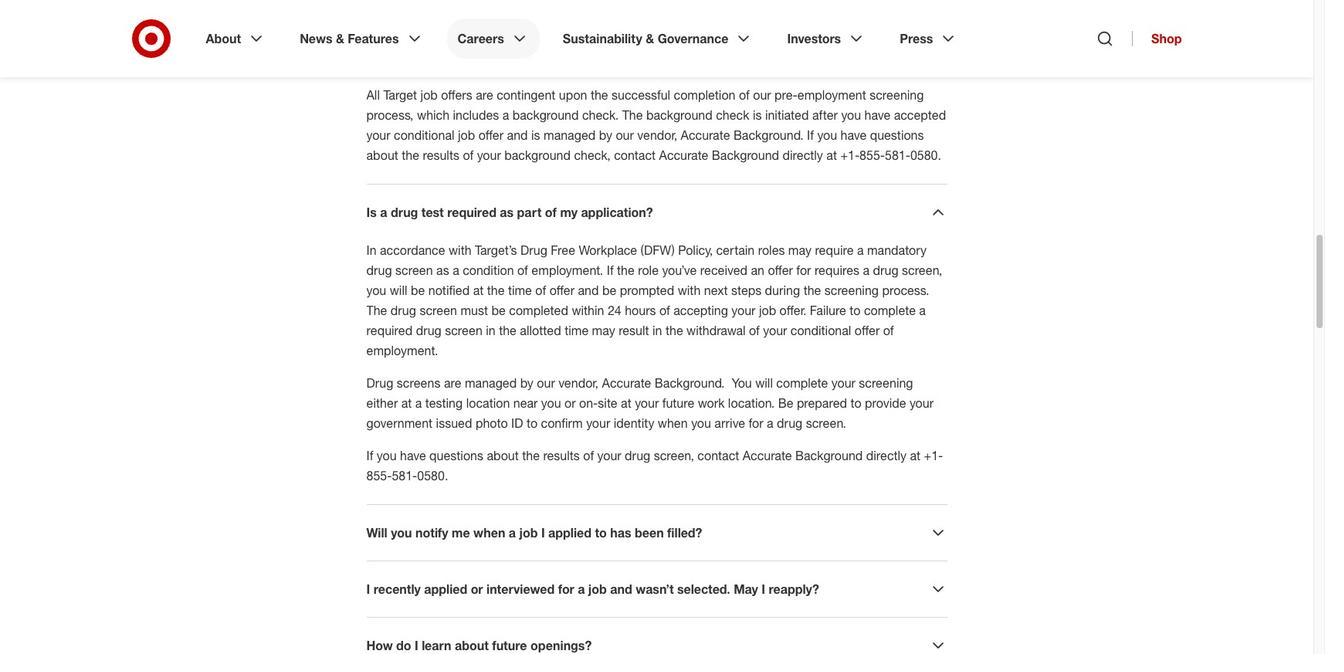 Task type: describe. For each thing, give the bounding box(es) containing it.
0580. inside all target job offers are contingent upon the successful completion of our pre-employment screening process, which includes a background check. the background check is initiated after you have accepted your conditional job offer and is managed by our vendor, accurate background. if you have questions about the results of your background check, contact accurate background directly at +1-855-581-0580.
[[911, 148, 942, 163]]

background down the contingent
[[513, 107, 579, 123]]

i right do
[[415, 638, 419, 654]]

allotted
[[520, 323, 562, 338]]

about for learn
[[455, 638, 489, 654]]

0580. inside if you have questions about the results of your drug screen, contact accurate background directly at +1- 855-581-0580.
[[417, 468, 448, 484]]

1 horizontal spatial applied
[[549, 525, 592, 541]]

contact inside if you have questions about the results of your drug screen, contact accurate background directly at +1- 855-581-0580.
[[698, 448, 740, 464]]

required for check
[[504, 49, 553, 65]]

you right after
[[842, 107, 862, 123]]

the left role
[[617, 263, 635, 278]]

of right hours at left
[[660, 303, 671, 318]]

recently
[[374, 582, 421, 597]]

is a drug test required as part of my application? button
[[367, 203, 948, 222]]

notified
[[429, 283, 470, 298]]

about
[[206, 31, 241, 46]]

is a background check required as part of my application? button
[[367, 48, 948, 66]]

arrive
[[715, 416, 746, 431]]

background inside if you have questions about the results of your drug screen, contact accurate background directly at +1- 855-581-0580.
[[796, 448, 863, 464]]

careers link
[[447, 19, 540, 59]]

your down includes
[[477, 148, 501, 163]]

at inside all target job offers are contingent upon the successful completion of our pre-employment screening process, which includes a background check. the background check is initiated after you have accepted your conditional job offer and is managed by our vendor, accurate background. if you have questions about the results of your background check, contact accurate background directly at +1-855-581-0580.
[[827, 148, 838, 163]]

& for news
[[336, 31, 345, 46]]

been
[[635, 525, 664, 541]]

employment
[[798, 87, 867, 103]]

0 vertical spatial screen
[[396, 263, 433, 278]]

pre-
[[775, 87, 798, 103]]

0 vertical spatial may
[[789, 243, 812, 258]]

1 vertical spatial have
[[841, 127, 867, 143]]

a down process.
[[920, 303, 926, 318]]

will inside drug screens are managed by our vendor, accurate background.  you will complete your screening either at a testing location near you or on-site at your future work location. be prepared to provide your government issued photo id to confirm your identity when you arrive for a drug screen.
[[756, 376, 773, 391]]

news & features link
[[289, 19, 435, 59]]

your down steps
[[732, 303, 756, 318]]

free
[[551, 243, 576, 258]]

application? for is a background check required as part of my application?
[[638, 49, 710, 65]]

accepted
[[895, 107, 947, 123]]

drug down notified
[[416, 323, 442, 338]]

a right me on the left bottom of the page
[[509, 525, 516, 541]]

is for is a drug test required as part of my application?
[[367, 205, 377, 220]]

a up notified
[[453, 263, 460, 278]]

location
[[466, 396, 510, 411]]

drug inside in accordance with target's drug free workplace (dfw) policy, certain roles may require a mandatory drug screen as a condition of employment. if the role you've received an offer for requires a drug screen, you will be notified at the time of offer and be prompted with next steps during the screening process. the drug screen must be completed within 24 hours of accepting your job offer. failure to complete a required drug screen in the allotted time may result in the withdrawal of your conditional offer of employment.
[[521, 243, 548, 258]]

government
[[367, 416, 433, 431]]

careers
[[458, 31, 504, 46]]

of inside dropdown button
[[545, 205, 557, 220]]

results inside all target job offers are contingent upon the successful completion of our pre-employment screening process, which includes a background check. the background check is initiated after you have accepted your conditional job offer and is managed by our vendor, accurate background. if you have questions about the results of your background check, contact accurate background directly at +1-855-581-0580.
[[423, 148, 460, 163]]

855- inside all target job offers are contingent upon the successful completion of our pre-employment screening process, which includes a background check. the background check is initiated after you have accepted your conditional job offer and is managed by our vendor, accurate background. if you have questions about the results of your background check, contact accurate background directly at +1-855-581-0580.
[[860, 148, 886, 163]]

the down condition
[[487, 283, 505, 298]]

about inside all target job offers are contingent upon the successful completion of our pre-employment screening process, which includes a background check. the background check is initiated after you have accepted your conditional job offer and is managed by our vendor, accurate background. if you have questions about the results of your background check, contact accurate background directly at +1-855-581-0580.
[[367, 148, 399, 163]]

2 horizontal spatial be
[[603, 283, 617, 298]]

accepting
[[674, 303, 729, 318]]

to left "provide" at the right
[[851, 396, 862, 411]]

shop
[[1152, 31, 1183, 46]]

filled?
[[668, 525, 703, 541]]

shop link
[[1133, 31, 1183, 46]]

your inside if you have questions about the results of your drug screen, contact accurate background directly at +1- 855-581-0580.
[[598, 448, 622, 464]]

questions inside all target job offers are contingent upon the successful completion of our pre-employment screening process, which includes a background check. the background check is initiated after you have accepted your conditional job offer and is managed by our vendor, accurate background. if you have questions about the results of your background check, contact accurate background directly at +1-855-581-0580.
[[871, 127, 925, 143]]

0 vertical spatial our
[[754, 87, 772, 103]]

0 vertical spatial is
[[753, 107, 762, 123]]

a right require
[[858, 243, 864, 258]]

testing
[[426, 396, 463, 411]]

which
[[417, 107, 450, 123]]

wasn't
[[636, 582, 674, 597]]

background left check,
[[505, 148, 571, 163]]

drug down accordance at top
[[391, 303, 416, 318]]

your down process,
[[367, 127, 391, 143]]

part for check
[[574, 49, 598, 65]]

in
[[367, 243, 377, 258]]

contingent
[[497, 87, 556, 103]]

screens
[[397, 376, 441, 391]]

855- inside if you have questions about the results of your drug screen, contact accurate background directly at +1- 855-581-0580.
[[367, 468, 392, 484]]

my for is a background check required as part of my application?
[[617, 49, 634, 65]]

results inside if you have questions about the results of your drug screen, contact accurate background directly at +1- 855-581-0580.
[[543, 448, 580, 464]]

notify
[[416, 525, 449, 541]]

complete inside drug screens are managed by our vendor, accurate background.  you will complete your screening either at a testing location near you or on-site at your future work location. be prepared to provide your government issued photo id to confirm your identity when you arrive for a drug screen.
[[777, 376, 829, 391]]

test
[[422, 205, 444, 220]]

1 vertical spatial time
[[565, 323, 589, 338]]

1 vertical spatial may
[[592, 323, 616, 338]]

1 horizontal spatial employment.
[[532, 263, 604, 278]]

a down features
[[380, 49, 387, 65]]

is a background check required as part of my application?
[[367, 49, 710, 65]]

accurate down completion
[[681, 127, 731, 143]]

photo
[[476, 416, 508, 431]]

or inside drug screens are managed by our vendor, accurate background.  you will complete your screening either at a testing location near you or on-site at your future work location. be prepared to provide your government issued photo id to confirm your identity when you arrive for a drug screen.
[[565, 396, 576, 411]]

investors
[[788, 31, 842, 46]]

conditional inside in accordance with target's drug free workplace (dfw) policy, certain roles may require a mandatory drug screen as a condition of employment. if the role you've received an offer for requires a drug screen, you will be notified at the time of offer and be prompted with next steps during the screening process. the drug screen must be completed within 24 hours of accepting your job offer. failure to complete a required drug screen in the allotted time may result in the withdrawal of your conditional offer of employment.
[[791, 323, 852, 338]]

will you notify me when a job i applied to has been filled? button
[[367, 524, 948, 542]]

completion
[[674, 87, 736, 103]]

check inside dropdown button
[[465, 49, 500, 65]]

your up identity
[[635, 396, 659, 411]]

i recently applied or interviewed for a job and wasn't selected. may i reapply? button
[[367, 580, 948, 599]]

site
[[598, 396, 618, 411]]

for inside in accordance with target's drug free workplace (dfw) policy, certain roles may require a mandatory drug screen as a condition of employment. if the role you've received an offer for requires a drug screen, you will be notified at the time of offer and be prompted with next steps during the screening process. the drug screen must be completed within 24 hours of accepting your job offer. failure to complete a required drug screen in the allotted time may result in the withdrawal of your conditional offer of employment.
[[797, 263, 812, 278]]

check inside all target job offers are contingent upon the successful completion of our pre-employment screening process, which includes a background check. the background check is initiated after you have accepted your conditional job offer and is managed by our vendor, accurate background. if you have questions about the results of your background check, contact accurate background directly at +1-855-581-0580.
[[716, 107, 750, 123]]

offer up completed
[[550, 283, 575, 298]]

drug screens are managed by our vendor, accurate background.  you will complete your screening either at a testing location near you or on-site at your future work location. be prepared to provide your government issued photo id to confirm your identity when you arrive for a drug screen.
[[367, 376, 934, 431]]

press
[[900, 31, 934, 46]]

is for is a background check required as part of my application?
[[367, 49, 377, 65]]

0 vertical spatial with
[[449, 243, 472, 258]]

news
[[300, 31, 333, 46]]

screen, inside if you have questions about the results of your drug screen, contact accurate background directly at +1- 855-581-0580.
[[654, 448, 695, 464]]

is a drug test required as part of my application?
[[367, 205, 653, 220]]

offer up during
[[768, 263, 793, 278]]

2 vertical spatial screen
[[445, 323, 483, 338]]

selected.
[[678, 582, 731, 597]]

a down location. at the right
[[767, 416, 774, 431]]

+1- inside all target job offers are contingent upon the successful completion of our pre-employment screening process, which includes a background check. the background check is initiated after you have accepted your conditional job offer and is managed by our vendor, accurate background. if you have questions about the results of your background check, contact accurate background directly at +1-855-581-0580.
[[841, 148, 860, 163]]

your down the site
[[587, 416, 611, 431]]

openings?
[[531, 638, 592, 654]]

how do i learn about future openings? button
[[367, 637, 948, 654]]

prompted
[[620, 283, 675, 298]]

you down work
[[692, 416, 712, 431]]

1 vertical spatial screen
[[420, 303, 457, 318]]

your down offer.
[[764, 323, 788, 338]]

initiated
[[766, 107, 809, 123]]

a up openings?
[[578, 582, 585, 597]]

i up 'interviewed'
[[542, 525, 545, 541]]

you up confirm
[[542, 396, 561, 411]]

the left the allotted
[[499, 323, 517, 338]]

as for check
[[556, 49, 570, 65]]

learn
[[422, 638, 452, 654]]

roles
[[759, 243, 785, 258]]

process.
[[883, 283, 930, 298]]

0 horizontal spatial applied
[[424, 582, 468, 597]]

581- inside all target job offers are contingent upon the successful completion of our pre-employment screening process, which includes a background check. the background check is initiated after you have accepted your conditional job offer and is managed by our vendor, accurate background. if you have questions about the results of your background check, contact accurate background directly at +1-855-581-0580.
[[886, 148, 911, 163]]

of down includes
[[463, 148, 474, 163]]

job down includes
[[458, 127, 475, 143]]

prepared
[[797, 396, 848, 411]]

the down the accepting
[[666, 323, 684, 338]]

of inside dropdown button
[[602, 49, 613, 65]]

all
[[367, 87, 380, 103]]

is a drug test required as part of my application? region
[[367, 222, 948, 486]]

workplace
[[579, 243, 638, 258]]

an
[[751, 263, 765, 278]]

background down completion
[[647, 107, 713, 123]]

you down after
[[818, 127, 838, 143]]

successful
[[612, 87, 671, 103]]

interviewed
[[487, 582, 555, 597]]

to inside dropdown button
[[595, 525, 607, 541]]

screening inside drug screens are managed by our vendor, accurate background.  you will complete your screening either at a testing location near you or on-site at your future work location. be prepared to provide your government issued photo id to confirm your identity when you arrive for a drug screen.
[[859, 376, 914, 391]]

581- inside if you have questions about the results of your drug screen, contact accurate background directly at +1- 855-581-0580.
[[392, 468, 418, 484]]

if you have questions about the results of your drug screen, contact accurate background directly at +1- 855-581-0580.
[[367, 448, 944, 484]]

check,
[[574, 148, 611, 163]]

directly inside all target job offers are contingent upon the successful completion of our pre-employment screening process, which includes a background check. the background check is initiated after you have accepted your conditional job offer and is managed by our vendor, accurate background. if you have questions about the results of your background check, contact accurate background directly at +1-855-581-0580.
[[783, 148, 824, 163]]

accurate up is a drug test required as part of my application? dropdown button
[[660, 148, 709, 163]]

1 horizontal spatial with
[[678, 283, 701, 298]]

you inside will you notify me when a job i applied to has been filled? dropdown button
[[391, 525, 412, 541]]

id
[[512, 416, 524, 431]]

me
[[452, 525, 470, 541]]

1 horizontal spatial our
[[616, 127, 634, 143]]

i left recently
[[367, 582, 370, 597]]

i right may
[[762, 582, 766, 597]]

features
[[348, 31, 399, 46]]

offer down requires
[[855, 323, 880, 338]]

of right withdrawal at the right of page
[[750, 323, 760, 338]]

screen, inside in accordance with target's drug free workplace (dfw) policy, certain roles may require a mandatory drug screen as a condition of employment. if the role you've received an offer for requires a drug screen, you will be notified at the time of offer and be prompted with next steps during the screening process. the drug screen must be completed within 24 hours of accepting your job offer. failure to complete a required drug screen in the allotted time may result in the withdrawal of your conditional offer of employment.
[[903, 263, 943, 278]]

future inside dropdown button
[[492, 638, 527, 654]]

1 vertical spatial is
[[532, 127, 541, 143]]

check.
[[583, 107, 619, 123]]

job up 'interviewed'
[[520, 525, 538, 541]]

are inside drug screens are managed by our vendor, accurate background.  you will complete your screening either at a testing location near you or on-site at your future work location. be prepared to provide your government issued photo id to confirm your identity when you arrive for a drug screen.
[[444, 376, 462, 391]]

how
[[367, 638, 393, 654]]

sustainability
[[563, 31, 643, 46]]

you inside in accordance with target's drug free workplace (dfw) policy, certain roles may require a mandatory drug screen as a condition of employment. if the role you've received an offer for requires a drug screen, you will be notified at the time of offer and be prompted with next steps during the screening process. the drug screen must be completed within 24 hours of accepting your job offer. failure to complete a required drug screen in the allotted time may result in the withdrawal of your conditional offer of employment.
[[367, 283, 387, 298]]

drug down in
[[367, 263, 392, 278]]

drug inside dropdown button
[[391, 205, 418, 220]]

drug down the mandatory
[[873, 263, 899, 278]]

offers
[[441, 87, 473, 103]]

of down process.
[[884, 323, 894, 338]]

process,
[[367, 107, 414, 123]]

you inside if you have questions about the results of your drug screen, contact accurate background directly at +1- 855-581-0580.
[[377, 448, 397, 464]]

failure
[[810, 303, 847, 318]]

of up completed
[[536, 283, 546, 298]]

about link
[[195, 19, 277, 59]]

you've
[[662, 263, 697, 278]]

on-
[[580, 396, 598, 411]]

upon
[[559, 87, 588, 103]]

as inside in accordance with target's drug free workplace (dfw) policy, certain roles may require a mandatory drug screen as a condition of employment. if the role you've received an offer for requires a drug screen, you will be notified at the time of offer and be prompted with next steps during the screening process. the drug screen must be completed within 24 hours of accepting your job offer. failure to complete a required drug screen in the allotted time may result in the withdrawal of your conditional offer of employment.
[[437, 263, 449, 278]]

drug inside if you have questions about the results of your drug screen, contact accurate background directly at +1- 855-581-0580.
[[625, 448, 651, 464]]

24
[[608, 303, 622, 318]]

conditional inside all target job offers are contingent upon the successful completion of our pre-employment screening process, which includes a background check. the background check is initiated after you have accepted your conditional job offer and is managed by our vendor, accurate background. if you have questions about the results of your background check, contact accurate background directly at +1-855-581-0580.
[[394, 127, 455, 143]]

governance
[[658, 31, 729, 46]]



Task type: locate. For each thing, give the bounding box(es) containing it.
1 vertical spatial drug
[[367, 376, 394, 391]]

855- down government
[[367, 468, 392, 484]]

background. inside drug screens are managed by our vendor, accurate background.  you will complete your screening either at a testing location near you or on-site at your future work location. be prepared to provide your government issued photo id to confirm your identity when you arrive for a drug screen.
[[655, 376, 725, 391]]

0 vertical spatial will
[[390, 283, 408, 298]]

by inside drug screens are managed by our vendor, accurate background.  you will complete your screening either at a testing location near you or on-site at your future work location. be prepared to provide your government issued photo id to confirm your identity when you arrive for a drug screen.
[[521, 376, 534, 391]]

for inside dropdown button
[[558, 582, 575, 597]]

0 vertical spatial when
[[658, 416, 688, 431]]

within
[[572, 303, 605, 318]]

a inside all target job offers are contingent upon the successful completion of our pre-employment screening process, which includes a background check. the background check is initiated after you have accepted your conditional job offer and is managed by our vendor, accurate background. if you have questions about the results of your background check, contact accurate background directly at +1-855-581-0580.
[[503, 107, 509, 123]]

provide
[[865, 396, 907, 411]]

0 vertical spatial for
[[797, 263, 812, 278]]

0 vertical spatial background
[[712, 148, 780, 163]]

your right "provide" at the right
[[910, 396, 934, 411]]

if
[[807, 127, 814, 143], [607, 263, 614, 278], [367, 448, 374, 464]]

about for questions
[[487, 448, 519, 464]]

0 horizontal spatial screen,
[[654, 448, 695, 464]]

you right will
[[391, 525, 412, 541]]

required inside in accordance with target's drug free workplace (dfw) policy, certain roles may require a mandatory drug screen as a condition of employment. if the role you've received an offer for requires a drug screen, you will be notified at the time of offer and be prompted with next steps during the screening process. the drug screen must be completed within 24 hours of accepting your job offer. failure to complete a required drug screen in the allotted time may result in the withdrawal of your conditional offer of employment.
[[367, 323, 413, 338]]

reapply?
[[769, 582, 820, 597]]

0 vertical spatial complete
[[865, 303, 916, 318]]

time down the within
[[565, 323, 589, 338]]

is up in
[[367, 205, 377, 220]]

2 vertical spatial required
[[367, 323, 413, 338]]

be
[[779, 396, 794, 411]]

0 horizontal spatial if
[[367, 448, 374, 464]]

be left notified
[[411, 283, 425, 298]]

by
[[599, 127, 613, 143], [521, 376, 534, 391]]

drug inside drug screens are managed by our vendor, accurate background.  you will complete your screening either at a testing location near you or on-site at your future work location. be prepared to provide your government issued photo id to confirm your identity when you arrive for a drug screen.
[[367, 376, 394, 391]]

screen down must
[[445, 323, 483, 338]]

sustainability & governance
[[563, 31, 729, 46]]

are up 'testing'
[[444, 376, 462, 391]]

my inside is a background check required as part of my application? dropdown button
[[617, 49, 634, 65]]

part for test
[[517, 205, 542, 220]]

questions inside if you have questions about the results of your drug screen, contact accurate background directly at +1- 855-581-0580.
[[430, 448, 484, 464]]

1 in from the left
[[486, 323, 496, 338]]

managed up location
[[465, 376, 517, 391]]

as for test
[[500, 205, 514, 220]]

or inside dropdown button
[[471, 582, 483, 597]]

0 horizontal spatial &
[[336, 31, 345, 46]]

my inside is a drug test required as part of my application? dropdown button
[[560, 205, 578, 220]]

0 horizontal spatial 855-
[[367, 468, 392, 484]]

with
[[449, 243, 472, 258], [678, 283, 701, 298]]

0 vertical spatial by
[[599, 127, 613, 143]]

applied
[[549, 525, 592, 541], [424, 582, 468, 597]]

is inside dropdown button
[[367, 205, 377, 220]]

0 horizontal spatial with
[[449, 243, 472, 258]]

all target job offers are contingent upon the successful completion of our pre-employment screening process, which includes a background check. the background check is initiated after you have accepted your conditional job offer and is managed by our vendor, accurate background. if you have questions about the results of your background check, contact accurate background directly at +1-855-581-0580.
[[367, 87, 947, 163]]

to left has
[[595, 525, 607, 541]]

1 is from the top
[[367, 49, 377, 65]]

the inside in accordance with target's drug free workplace (dfw) policy, certain roles may require a mandatory drug screen as a condition of employment. if the role you've received an offer for requires a drug screen, you will be notified at the time of offer and be prompted with next steps during the screening process. the drug screen must be completed within 24 hours of accepting your job offer. failure to complete a required drug screen in the allotted time may result in the withdrawal of your conditional offer of employment.
[[367, 303, 387, 318]]

a inside dropdown button
[[380, 205, 387, 220]]

managed
[[544, 127, 596, 143], [465, 376, 517, 391]]

0 vertical spatial if
[[807, 127, 814, 143]]

drug down be in the bottom right of the page
[[777, 416, 803, 431]]

0 vertical spatial directly
[[783, 148, 824, 163]]

0 vertical spatial screening
[[870, 87, 924, 103]]

i recently applied or interviewed for a job and wasn't selected. may i reapply?
[[367, 582, 820, 597]]

if inside if you have questions about the results of your drug screen, contact accurate background directly at +1- 855-581-0580.
[[367, 448, 374, 464]]

1 vertical spatial background.
[[655, 376, 725, 391]]

background inside is a background check required as part of my application? dropdown button
[[391, 49, 461, 65]]

your up prepared
[[832, 376, 856, 391]]

if down government
[[367, 448, 374, 464]]

0 vertical spatial part
[[574, 49, 598, 65]]

will down accordance at top
[[390, 283, 408, 298]]

1 horizontal spatial in
[[653, 323, 663, 338]]

contact
[[614, 148, 656, 163], [698, 448, 740, 464]]

background. inside all target job offers are contingent upon the successful completion of our pre-employment screening process, which includes a background check. the background check is initiated after you have accepted your conditional job offer and is managed by our vendor, accurate background. if you have questions about the results of your background check, contact accurate background directly at +1-855-581-0580.
[[734, 127, 804, 143]]

drug inside drug screens are managed by our vendor, accurate background.  you will complete your screening either at a testing location near you or on-site at your future work location. be prepared to provide your government issued photo id to confirm your identity when you arrive for a drug screen.
[[777, 416, 803, 431]]

2 vertical spatial our
[[537, 376, 555, 391]]

applied right recently
[[424, 582, 468, 597]]

1 vertical spatial if
[[607, 263, 614, 278]]

application? for is a drug test required as part of my application?
[[581, 205, 653, 220]]

and inside all target job offers are contingent upon the successful completion of our pre-employment screening process, which includes a background check. the background check is initiated after you have accepted your conditional job offer and is managed by our vendor, accurate background. if you have questions about the results of your background check, contact accurate background directly at +1-855-581-0580.
[[507, 127, 528, 143]]

the down process,
[[402, 148, 420, 163]]

our
[[754, 87, 772, 103], [616, 127, 634, 143], [537, 376, 555, 391]]

drug up either
[[367, 376, 394, 391]]

1 vertical spatial required
[[448, 205, 497, 220]]

1 horizontal spatial and
[[578, 283, 599, 298]]

1 vertical spatial 581-
[[392, 468, 418, 484]]

managed inside all target job offers are contingent upon the successful completion of our pre-employment screening process, which includes a background check. the background check is initiated after you have accepted your conditional job offer and is managed by our vendor, accurate background. if you have questions about the results of your background check, contact accurate background directly at +1-855-581-0580.
[[544, 127, 596, 143]]

0580. down the accepted
[[911, 148, 942, 163]]

role
[[638, 263, 659, 278]]

of
[[602, 49, 613, 65], [739, 87, 750, 103], [463, 148, 474, 163], [545, 205, 557, 220], [518, 263, 528, 278], [536, 283, 546, 298], [660, 303, 671, 318], [750, 323, 760, 338], [884, 323, 894, 338], [584, 448, 594, 464]]

1 vertical spatial results
[[543, 448, 580, 464]]

in right result
[[653, 323, 663, 338]]

results
[[423, 148, 460, 163], [543, 448, 580, 464]]

of inside if you have questions about the results of your drug screen, contact accurate background directly at +1- 855-581-0580.
[[584, 448, 594, 464]]

will up location. at the right
[[756, 376, 773, 391]]

be up 24
[[603, 283, 617, 298]]

future left work
[[663, 396, 695, 411]]

is inside dropdown button
[[367, 49, 377, 65]]

you down government
[[377, 448, 397, 464]]

required inside dropdown button
[[504, 49, 553, 65]]

0 vertical spatial contact
[[614, 148, 656, 163]]

confirm
[[541, 416, 583, 431]]

may
[[734, 582, 759, 597]]

1 horizontal spatial be
[[492, 303, 506, 318]]

+1- inside if you have questions about the results of your drug screen, contact accurate background directly at +1- 855-581-0580.
[[925, 448, 944, 464]]

about down photo
[[487, 448, 519, 464]]

future inside drug screens are managed by our vendor, accurate background.  you will complete your screening either at a testing location near you or on-site at your future work location. be prepared to provide your government issued photo id to confirm your identity when you arrive for a drug screen.
[[663, 396, 695, 411]]

next
[[704, 283, 728, 298]]

future left openings?
[[492, 638, 527, 654]]

may
[[789, 243, 812, 258], [592, 323, 616, 338]]

by inside all target job offers are contingent upon the successful completion of our pre-employment screening process, which includes a background check. the background check is initiated after you have accepted your conditional job offer and is managed by our vendor, accurate background. if you have questions about the results of your background check, contact accurate background directly at +1-855-581-0580.
[[599, 127, 613, 143]]

1 vertical spatial as
[[500, 205, 514, 220]]

1 vertical spatial screening
[[825, 283, 879, 298]]

0 vertical spatial time
[[508, 283, 532, 298]]

steps
[[732, 283, 762, 298]]

as inside dropdown button
[[500, 205, 514, 220]]

either
[[367, 396, 398, 411]]

by up near
[[521, 376, 534, 391]]

2 & from the left
[[646, 31, 655, 46]]

screening inside all target job offers are contingent upon the successful completion of our pre-employment screening process, which includes a background check. the background check is initiated after you have accepted your conditional job offer and is managed by our vendor, accurate background. if you have questions about the results of your background check, contact accurate background directly at +1-855-581-0580.
[[870, 87, 924, 103]]

job up which
[[421, 87, 438, 103]]

0 horizontal spatial be
[[411, 283, 425, 298]]

accurate inside drug screens are managed by our vendor, accurate background.  you will complete your screening either at a testing location near you or on-site at your future work location. be prepared to provide your government issued photo id to confirm your identity when you arrive for a drug screen.
[[602, 376, 652, 391]]

0580. down issued
[[417, 468, 448, 484]]

1 horizontal spatial complete
[[865, 303, 916, 318]]

0 vertical spatial my
[[617, 49, 634, 65]]

0 vertical spatial +1-
[[841, 148, 860, 163]]

includes
[[453, 107, 499, 123]]

by down check.
[[599, 127, 613, 143]]

must
[[461, 303, 488, 318]]

0 vertical spatial as
[[556, 49, 570, 65]]

application? inside dropdown button
[[638, 49, 710, 65]]

about
[[367, 148, 399, 163], [487, 448, 519, 464], [455, 638, 489, 654]]

work
[[698, 396, 725, 411]]

a down screens
[[415, 396, 422, 411]]

at inside in accordance with target's drug free workplace (dfw) policy, certain roles may require a mandatory drug screen as a condition of employment. if the role you've received an offer for requires a drug screen, you will be notified at the time of offer and be prompted with next steps during the screening process. the drug screen must be completed within 24 hours of accepting your job offer. failure to complete a required drug screen in the allotted time may result in the withdrawal of your conditional offer of employment.
[[473, 283, 484, 298]]

and down the contingent
[[507, 127, 528, 143]]

0 horizontal spatial contact
[[614, 148, 656, 163]]

the down "successful"
[[623, 107, 643, 123]]

applied left has
[[549, 525, 592, 541]]

accurate inside if you have questions about the results of your drug screen, contact accurate background directly at +1- 855-581-0580.
[[743, 448, 792, 464]]

screening up "provide" at the right
[[859, 376, 914, 391]]

for inside drug screens are managed by our vendor, accurate background.  you will complete your screening either at a testing location near you or on-site at your future work location. be prepared to provide your government issued photo id to confirm your identity when you arrive for a drug screen.
[[749, 416, 764, 431]]

be right must
[[492, 303, 506, 318]]

contact right check,
[[614, 148, 656, 163]]

2 vertical spatial and
[[611, 582, 633, 597]]

screening inside in accordance with target's drug free workplace (dfw) policy, certain roles may require a mandatory drug screen as a condition of employment. if the role you've received an offer for requires a drug screen, you will be notified at the time of offer and be prompted with next steps during the screening process. the drug screen must be completed within 24 hours of accepting your job offer. failure to complete a required drug screen in the allotted time may result in the withdrawal of your conditional offer of employment.
[[825, 283, 879, 298]]

at
[[827, 148, 838, 163], [473, 283, 484, 298], [402, 396, 412, 411], [621, 396, 632, 411], [911, 448, 921, 464]]

0 vertical spatial screen,
[[903, 263, 943, 278]]

our down check.
[[616, 127, 634, 143]]

1 horizontal spatial conditional
[[791, 323, 852, 338]]

& for sustainability
[[646, 31, 655, 46]]

0 horizontal spatial +1-
[[841, 148, 860, 163]]

1 vertical spatial future
[[492, 638, 527, 654]]

when inside dropdown button
[[474, 525, 506, 541]]

drug left free
[[521, 243, 548, 258]]

accurate down arrive
[[743, 448, 792, 464]]

0 horizontal spatial in
[[486, 323, 496, 338]]

as up target's
[[500, 205, 514, 220]]

vendor, inside drug screens are managed by our vendor, accurate background.  you will complete your screening either at a testing location near you or on-site at your future work location. be prepared to provide your government issued photo id to confirm your identity when you arrive for a drug screen.
[[559, 376, 599, 391]]

2 is from the top
[[367, 205, 377, 220]]

during
[[765, 283, 801, 298]]

581- down government
[[392, 468, 418, 484]]

& right news
[[336, 31, 345, 46]]

have down government
[[400, 448, 426, 464]]

conditional down which
[[394, 127, 455, 143]]

0 vertical spatial applied
[[549, 525, 592, 541]]

time
[[508, 283, 532, 298], [565, 323, 589, 338]]

1 vertical spatial application?
[[581, 205, 653, 220]]

offer
[[479, 127, 504, 143], [768, 263, 793, 278], [550, 283, 575, 298], [855, 323, 880, 338]]

our left pre-
[[754, 87, 772, 103]]

press link
[[890, 19, 969, 59]]

when inside drug screens are managed by our vendor, accurate background.  you will complete your screening either at a testing location near you or on-site at your future work location. be prepared to provide your government issued photo id to confirm your identity when you arrive for a drug screen.
[[658, 416, 688, 431]]

received
[[701, 263, 748, 278]]

accurate up the site
[[602, 376, 652, 391]]

vendor, inside all target job offers are contingent upon the successful completion of our pre-employment screening process, which includes a background check. the background check is initiated after you have accepted your conditional job offer and is managed by our vendor, accurate background. if you have questions about the results of your background check, contact accurate background directly at +1-855-581-0580.
[[638, 127, 678, 143]]

to inside in accordance with target's drug free workplace (dfw) policy, certain roles may require a mandatory drug screen as a condition of employment. if the role you've received an offer for requires a drug screen, you will be notified at the time of offer and be prompted with next steps during the screening process. the drug screen must be completed within 24 hours of accepting your job offer. failure to complete a required drug screen in the allotted time may result in the withdrawal of your conditional offer of employment.
[[850, 303, 861, 318]]

with up condition
[[449, 243, 472, 258]]

& up is a background check required as part of my application? dropdown button
[[646, 31, 655, 46]]

screen.
[[806, 416, 847, 431]]

drug
[[521, 243, 548, 258], [367, 376, 394, 391]]

directly inside if you have questions about the results of your drug screen, contact accurate background directly at +1- 855-581-0580.
[[867, 448, 907, 464]]

1 horizontal spatial future
[[663, 396, 695, 411]]

how do i learn about future openings?
[[367, 638, 592, 654]]

1 vertical spatial contact
[[698, 448, 740, 464]]

managed inside drug screens are managed by our vendor, accurate background.  you will complete your screening either at a testing location near you or on-site at your future work location. be prepared to provide your government issued photo id to confirm your identity when you arrive for a drug screen.
[[465, 376, 517, 391]]

conditional down failure
[[791, 323, 852, 338]]

near
[[514, 396, 538, 411]]

completed
[[509, 303, 569, 318]]

about down process,
[[367, 148, 399, 163]]

0 horizontal spatial for
[[558, 582, 575, 597]]

my
[[617, 49, 634, 65], [560, 205, 578, 220]]

1 vertical spatial questions
[[430, 448, 484, 464]]

1 vertical spatial with
[[678, 283, 701, 298]]

withdrawal
[[687, 323, 746, 338]]

drug
[[391, 205, 418, 220], [367, 263, 392, 278], [873, 263, 899, 278], [391, 303, 416, 318], [416, 323, 442, 338], [777, 416, 803, 431], [625, 448, 651, 464]]

is down features
[[367, 49, 377, 65]]

0 horizontal spatial employment.
[[367, 343, 438, 359]]

complete inside in accordance with target's drug free workplace (dfw) policy, certain roles may require a mandatory drug screen as a condition of employment. if the role you've received an offer for requires a drug screen, you will be notified at the time of offer and be prompted with next steps during the screening process. the drug screen must be completed within 24 hours of accepting your job offer. failure to complete a required drug screen in the allotted time may result in the withdrawal of your conditional offer of employment.
[[865, 303, 916, 318]]

2 vertical spatial as
[[437, 263, 449, 278]]

1 horizontal spatial is
[[753, 107, 762, 123]]

about inside if you have questions about the results of your drug screen, contact accurate background directly at +1- 855-581-0580.
[[487, 448, 519, 464]]

directly down initiated
[[783, 148, 824, 163]]

1 vertical spatial or
[[471, 582, 483, 597]]

requires
[[815, 263, 860, 278]]

has
[[611, 525, 632, 541]]

1 vertical spatial screen,
[[654, 448, 695, 464]]

the
[[623, 107, 643, 123], [367, 303, 387, 318]]

1 horizontal spatial 855-
[[860, 148, 886, 163]]

0 horizontal spatial 581-
[[392, 468, 418, 484]]

after
[[813, 107, 838, 123]]

directly down "provide" at the right
[[867, 448, 907, 464]]

2 in from the left
[[653, 323, 663, 338]]

have inside if you have questions about the results of your drug screen, contact accurate background directly at +1- 855-581-0580.
[[400, 448, 426, 464]]

will you notify me when a job i applied to has been filled?
[[367, 525, 703, 541]]

1 vertical spatial my
[[560, 205, 578, 220]]

about inside dropdown button
[[455, 638, 489, 654]]

0 horizontal spatial part
[[517, 205, 542, 220]]

our inside drug screens are managed by our vendor, accurate background.  you will complete your screening either at a testing location near you or on-site at your future work location. be prepared to provide your government issued photo id to confirm your identity when you arrive for a drug screen.
[[537, 376, 555, 391]]

policy,
[[679, 243, 713, 258]]

target's
[[475, 243, 517, 258]]

location.
[[729, 396, 775, 411]]

0 vertical spatial drug
[[521, 243, 548, 258]]

1 vertical spatial about
[[487, 448, 519, 464]]

check down careers at left
[[465, 49, 500, 65]]

0 vertical spatial 581-
[[886, 148, 911, 163]]

at inside if you have questions about the results of your drug screen, contact accurate background directly at +1- 855-581-0580.
[[911, 448, 921, 464]]

to right id
[[527, 416, 538, 431]]

screen down accordance at top
[[396, 263, 433, 278]]

hours
[[625, 303, 656, 318]]

issued
[[436, 416, 473, 431]]

employment.
[[532, 263, 604, 278], [367, 343, 438, 359]]

as
[[556, 49, 570, 65], [500, 205, 514, 220], [437, 263, 449, 278]]

is down the contingent
[[532, 127, 541, 143]]

certain
[[717, 243, 755, 258]]

1 horizontal spatial or
[[565, 396, 576, 411]]

2 horizontal spatial as
[[556, 49, 570, 65]]

are inside all target job offers are contingent upon the successful completion of our pre-employment screening process, which includes a background check. the background check is initiated after you have accepted your conditional job offer and is managed by our vendor, accurate background. if you have questions about the results of your background check, contact accurate background directly at +1-855-581-0580.
[[476, 87, 494, 103]]

1 horizontal spatial 0580.
[[911, 148, 942, 163]]

the up check.
[[591, 87, 609, 103]]

0 horizontal spatial will
[[390, 283, 408, 298]]

of up free
[[545, 205, 557, 220]]

0 vertical spatial have
[[865, 107, 891, 123]]

or left on-
[[565, 396, 576, 411]]

0 vertical spatial check
[[465, 49, 500, 65]]

check
[[465, 49, 500, 65], [716, 107, 750, 123]]

of right condition
[[518, 263, 528, 278]]

require
[[815, 243, 854, 258]]

0 horizontal spatial and
[[507, 127, 528, 143]]

application? inside dropdown button
[[581, 205, 653, 220]]

0 horizontal spatial managed
[[465, 376, 517, 391]]

will
[[367, 525, 388, 541]]

you
[[842, 107, 862, 123], [818, 127, 838, 143], [367, 283, 387, 298], [542, 396, 561, 411], [692, 416, 712, 431], [377, 448, 397, 464], [391, 525, 412, 541]]

vendor, up on-
[[559, 376, 599, 391]]

and inside 'i recently applied or interviewed for a job and wasn't selected. may i reapply?' dropdown button
[[611, 582, 633, 597]]

the inside all target job offers are contingent upon the successful completion of our pre-employment screening process, which includes a background check. the background check is initiated after you have accepted your conditional job offer and is managed by our vendor, accurate background. if you have questions about the results of your background check, contact accurate background directly at +1-855-581-0580.
[[623, 107, 643, 123]]

contact inside all target job offers are contingent upon the successful completion of our pre-employment screening process, which includes a background check. the background check is initiated after you have accepted your conditional job offer and is managed by our vendor, accurate background. if you have questions about the results of your background check, contact accurate background directly at +1-855-581-0580.
[[614, 148, 656, 163]]

offer.
[[780, 303, 807, 318]]

1 vertical spatial is
[[367, 205, 377, 220]]

in accordance with target's drug free workplace (dfw) policy, certain roles may require a mandatory drug screen as a condition of employment. if the role you've received an offer for requires a drug screen, you will be notified at the time of offer and be prompted with next steps during the screening process. the drug screen must be completed within 24 hours of accepting your job offer. failure to complete a required drug screen in the allotted time may result in the withdrawal of your conditional offer of employment.
[[367, 243, 943, 359]]

2 vertical spatial if
[[367, 448, 374, 464]]

and up the within
[[578, 283, 599, 298]]

0 horizontal spatial drug
[[367, 376, 394, 391]]

background.
[[734, 127, 804, 143], [655, 376, 725, 391]]

required for test
[[448, 205, 497, 220]]

employment. up screens
[[367, 343, 438, 359]]

identity
[[614, 416, 655, 431]]

complete down process.
[[865, 303, 916, 318]]

employment. down free
[[532, 263, 604, 278]]

have
[[865, 107, 891, 123], [841, 127, 867, 143], [400, 448, 426, 464]]

0 horizontal spatial is
[[532, 127, 541, 143]]

check down completion
[[716, 107, 750, 123]]

1 horizontal spatial contact
[[698, 448, 740, 464]]

will
[[390, 283, 408, 298], [756, 376, 773, 391]]

1 vertical spatial background
[[796, 448, 863, 464]]

mandatory
[[868, 243, 927, 258]]

be
[[411, 283, 425, 298], [603, 283, 617, 298], [492, 303, 506, 318]]

(dfw)
[[641, 243, 675, 258]]

1 vertical spatial 0580.
[[417, 468, 448, 484]]

if inside all target job offers are contingent upon the successful completion of our pre-employment screening process, which includes a background check. the background check is initiated after you have accepted your conditional job offer and is managed by our vendor, accurate background. if you have questions about the results of your background check, contact accurate background directly at +1-855-581-0580.
[[807, 127, 814, 143]]

the up failure
[[804, 283, 822, 298]]

1 horizontal spatial the
[[623, 107, 643, 123]]

2 vertical spatial screening
[[859, 376, 914, 391]]

2 vertical spatial have
[[400, 448, 426, 464]]

is
[[367, 49, 377, 65], [367, 205, 377, 220]]

1 horizontal spatial part
[[574, 49, 598, 65]]

required inside dropdown button
[[448, 205, 497, 220]]

screen down notified
[[420, 303, 457, 318]]

0 horizontal spatial conditional
[[394, 127, 455, 143]]

condition
[[463, 263, 514, 278]]

job left wasn't
[[589, 582, 607, 597]]

and inside in accordance with target's drug free workplace (dfw) policy, certain roles may require a mandatory drug screen as a condition of employment. if the role you've received an offer for requires a drug screen, you will be notified at the time of offer and be prompted with next steps during the screening process. the drug screen must be completed within 24 hours of accepting your job offer. failure to complete a required drug screen in the allotted time may result in the withdrawal of your conditional offer of employment.
[[578, 283, 599, 298]]

1 horizontal spatial will
[[756, 376, 773, 391]]

of right completion
[[739, 87, 750, 103]]

for up during
[[797, 263, 812, 278]]

part inside dropdown button
[[517, 205, 542, 220]]

background
[[712, 148, 780, 163], [796, 448, 863, 464]]

as inside dropdown button
[[556, 49, 570, 65]]

1 horizontal spatial &
[[646, 31, 655, 46]]

background. down initiated
[[734, 127, 804, 143]]

may right roles
[[789, 243, 812, 258]]

screen,
[[903, 263, 943, 278], [654, 448, 695, 464]]

the inside if you have questions about the results of your drug screen, contact accurate background directly at +1- 855-581-0580.
[[522, 448, 540, 464]]

1 & from the left
[[336, 31, 345, 46]]

0 vertical spatial vendor,
[[638, 127, 678, 143]]

0 horizontal spatial are
[[444, 376, 462, 391]]

part inside dropdown button
[[574, 49, 598, 65]]

if inside in accordance with target's drug free workplace (dfw) policy, certain roles may require a mandatory drug screen as a condition of employment. if the role you've received an offer for requires a drug screen, you will be notified at the time of offer and be prompted with next steps during the screening process. the drug screen must be completed within 24 hours of accepting your job offer. failure to complete a required drug screen in the allotted time may result in the withdrawal of your conditional offer of employment.
[[607, 263, 614, 278]]

application? down governance
[[638, 49, 710, 65]]

offer inside all target job offers are contingent upon the successful completion of our pre-employment screening process, which includes a background check. the background check is initiated after you have accepted your conditional job offer and is managed by our vendor, accurate background. if you have questions about the results of your background check, contact accurate background directly at +1-855-581-0580.
[[479, 127, 504, 143]]

background inside all target job offers are contingent upon the successful completion of our pre-employment screening process, which includes a background check. the background check is initiated after you have accepted your conditional job offer and is managed by our vendor, accurate background. if you have questions about the results of your background check, contact accurate background directly at +1-855-581-0580.
[[712, 148, 780, 163]]

1 vertical spatial for
[[749, 416, 764, 431]]

1 vertical spatial when
[[474, 525, 506, 541]]

0 vertical spatial and
[[507, 127, 528, 143]]

a right requires
[[863, 263, 870, 278]]

0580.
[[911, 148, 942, 163], [417, 468, 448, 484]]

part
[[574, 49, 598, 65], [517, 205, 542, 220]]

0 vertical spatial background.
[[734, 127, 804, 143]]

0 horizontal spatial directly
[[783, 148, 824, 163]]

my for is a drug test required as part of my application?
[[560, 205, 578, 220]]

job inside in accordance with target's drug free workplace (dfw) policy, certain roles may require a mandatory drug screen as a condition of employment. if the role you've received an offer for requires a drug screen, you will be notified at the time of offer and be prompted with next steps during the screening process. the drug screen must be completed within 24 hours of accepting your job offer. failure to complete a required drug screen in the allotted time may result in the withdrawal of your conditional offer of employment.
[[759, 303, 777, 318]]

will inside in accordance with target's drug free workplace (dfw) policy, certain roles may require a mandatory drug screen as a condition of employment. if the role you've received an offer for requires a drug screen, you will be notified at the time of offer and be prompted with next steps during the screening process. the drug screen must be completed within 24 hours of accepting your job offer. failure to complete a required drug screen in the allotted time may result in the withdrawal of your conditional offer of employment.
[[390, 283, 408, 298]]

1 vertical spatial part
[[517, 205, 542, 220]]

results down confirm
[[543, 448, 580, 464]]

1 horizontal spatial required
[[448, 205, 497, 220]]

screen, down identity
[[654, 448, 695, 464]]

investors link
[[777, 19, 877, 59]]



Task type: vqa. For each thing, say whether or not it's contained in the screenshot.
the Target within the Target Issues Voluntary Recall of Certain Chilled and Frozen Food in Erie, Pennsylvania
no



